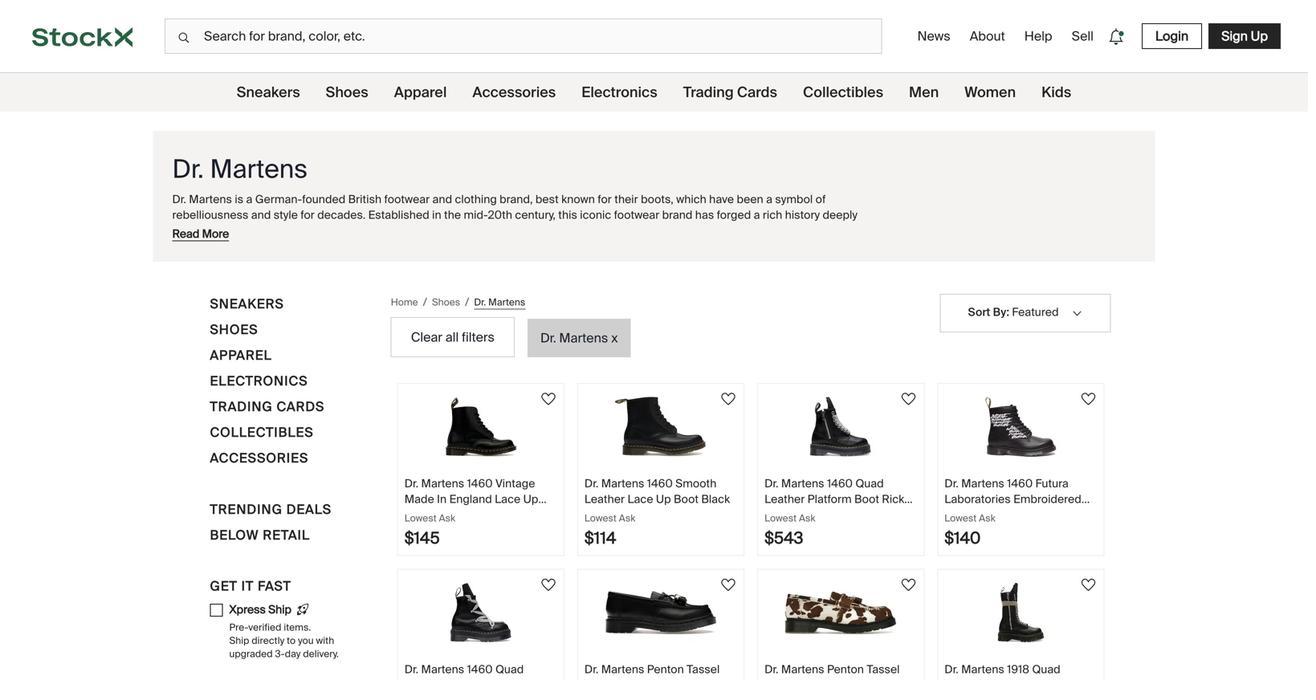 Task type: locate. For each thing, give the bounding box(es) containing it.
martens up 'filters'
[[489, 296, 526, 308]]

quad for dr. martens 1460 quad leather platform boot rick owens
[[856, 476, 884, 491]]

cow
[[852, 678, 875, 680]]

2 horizontal spatial boot
[[855, 492, 880, 507]]

lowest
[[405, 512, 437, 525], [585, 512, 617, 525], [765, 512, 797, 525], [945, 512, 977, 525]]

trading cards button
[[210, 397, 325, 423]]

a left rich
[[754, 207, 760, 222]]

1 horizontal spatial penton
[[827, 662, 864, 677]]

news
[[918, 28, 951, 45]]

lowest up $140
[[945, 512, 977, 525]]

ask inside dr. martens 1460 smooth leather lace up boot black lowest ask $114
[[619, 512, 636, 525]]

featured
[[1012, 305, 1059, 320]]

trending
[[210, 501, 283, 518]]

sole
[[448, 678, 471, 680], [988, 678, 1011, 680]]

0 vertical spatial electronics
[[582, 83, 658, 102]]

1 tassel from the left
[[687, 662, 720, 677]]

martens left 1918
[[962, 662, 1005, 677]]

shoes down sneakers button
[[210, 321, 258, 338]]

/ right shoes
[[465, 295, 469, 310]]

lowest up $543
[[765, 512, 797, 525]]

up down dr. martens 1460 smooth leather lace up boot black image
[[656, 492, 671, 507]]

martens for dr. martens is a german-founded british footwear and clothing brand, best known for their boots, which have been a symbol of rebelliousness and style for decades. established in the mid-20th century, this iconic footwear brand has forged a rich history deeply intertwined with various cultural movements, making it the ideal choice for individuals seeking footwear that transcends fashion trends and makes a powerful statement.
[[189, 192, 232, 207]]

the right the it
[[456, 223, 473, 238]]

delivery.
[[303, 648, 339, 660]]

1 ask from the left
[[439, 512, 456, 525]]

lowest ask $140
[[945, 512, 996, 549]]

get
[[210, 578, 238, 595]]

items.
[[284, 621, 311, 634]]

a down intertwined
[[210, 238, 216, 253]]

and up various
[[251, 207, 271, 222]]

and up in
[[433, 192, 452, 207]]

dr. inside dr. martens 1460 quad leather platform boot rick owens
[[765, 476, 779, 491]]

shoes
[[326, 83, 369, 102], [210, 321, 258, 338]]

1460 for $140
[[1008, 476, 1033, 491]]

the up the it
[[444, 207, 461, 222]]

accessories inside product category switcher "element"
[[473, 83, 556, 102]]

up inside dr. martens 1460 smooth leather lace up boot black lowest ask $114
[[656, 492, 671, 507]]

0 vertical spatial sneakers
[[237, 83, 300, 102]]

follow image right dr. martens penton tassel loafer supreme black image
[[719, 576, 738, 595]]

lowest ask $145
[[405, 512, 456, 549]]

1 lowest from the left
[[405, 512, 437, 525]]

ship up verified
[[268, 603, 292, 617]]

dr. martens penton tassel loafer supreme cow print link
[[758, 570, 924, 680]]

footwear up established
[[384, 192, 430, 207]]

0 horizontal spatial cards
[[277, 398, 325, 415]]

0 horizontal spatial and
[[251, 207, 271, 222]]

loafer inside the 'dr. martens penton tassel loafer supreme cow print'
[[765, 678, 798, 680]]

martens up is
[[210, 153, 308, 186]]

dr. martens 1460 quad leather platform boot rick owens
[[765, 476, 905, 522]]

2 ask from the left
[[619, 512, 636, 525]]

1 horizontal spatial trading
[[683, 83, 734, 102]]

collectibles
[[803, 83, 884, 102], [210, 424, 314, 441]]

martens inside dr. martens 1460 smooth leather lace up boot black lowest ask $114
[[601, 476, 645, 491]]

ask for $145
[[439, 512, 456, 525]]

statement.
[[266, 238, 322, 253]]

trends
[[833, 223, 867, 238]]

lace down dr. martens 1460 smooth leather lace up boot black image
[[628, 492, 654, 507]]

and right trends
[[869, 223, 889, 238]]

sole down dr. martens 1460 quad leather sole pentagram jumbo lace boot rick owens black image
[[448, 678, 471, 680]]

2 sole from the left
[[988, 678, 1011, 680]]

dr. inside dr. martens penton tassel loafer supreme black
[[585, 662, 599, 677]]

0 horizontal spatial /
[[423, 295, 427, 310]]

ship inside pre-verified items. ship directly to you with upgraded 3-day delivery.
[[229, 635, 249, 647]]

1460 for $145
[[467, 476, 493, 491]]

below retail
[[210, 527, 310, 544]]

supreme inside dr. martens penton tassel loafer supreme black
[[621, 678, 669, 680]]

0 vertical spatial and
[[433, 192, 452, 207]]

supreme
[[621, 678, 669, 680], [801, 678, 849, 680]]

dr. martens 1460 quad leather sole pentagra
[[405, 662, 531, 680]]

sole inside dr. martens 1460 quad leather sole pentagra
[[448, 678, 471, 680]]

boot left 'rick'
[[855, 492, 880, 507]]

martens up in on the bottom left of page
[[421, 476, 464, 491]]

dr. inside home / shoes / dr. martens
[[474, 296, 486, 308]]

2 horizontal spatial quad
[[1033, 662, 1061, 677]]

supreme for cow
[[801, 678, 849, 680]]

dr. martens 1918 quad leather sole calf lengt
[[945, 662, 1074, 680]]

martens inside dr. martens 1918 quad leather sole calf lengt
[[962, 662, 1005, 677]]

martens for dr. martens x
[[559, 330, 608, 347]]

2 horizontal spatial for
[[598, 192, 612, 207]]

0 vertical spatial for
[[598, 192, 612, 207]]

1460 for $543
[[827, 476, 853, 491]]

$543
[[765, 528, 804, 549]]

1 horizontal spatial ship
[[268, 603, 292, 617]]

1 horizontal spatial sole
[[988, 678, 1011, 680]]

1 horizontal spatial loafer
[[765, 678, 798, 680]]

quad inside dr. martens 1460 quad leather sole pentagra
[[496, 662, 524, 677]]

0 vertical spatial apparel
[[394, 83, 447, 102]]

quad up 'rick'
[[856, 476, 884, 491]]

calf
[[1014, 678, 1035, 680]]

0 vertical spatial shoes
[[326, 83, 369, 102]]

penton inside dr. martens penton tassel loafer supreme black
[[647, 662, 684, 677]]

lace inside dr. martens 1460 vintage made in england lace up boot black quilon
[[495, 492, 521, 507]]

martens for dr. martens 1460 quad leather platform boot rick owens
[[782, 476, 825, 491]]

sole down 1918
[[988, 678, 1011, 680]]

1460 inside dr. martens 1460 quad leather platform boot rick owens
[[827, 476, 853, 491]]

dr. martens penton tassel loafer supreme cow print image
[[785, 583, 897, 643]]

2 tassel from the left
[[867, 662, 900, 677]]

been
[[737, 192, 764, 207]]

penton inside the 'dr. martens penton tassel loafer supreme cow print'
[[827, 662, 864, 677]]

0 vertical spatial trading
[[683, 83, 734, 102]]

martens inside dr. martens is a german-founded british footwear and clothing brand, best known for their boots, which have been a symbol of rebelliousness and style for decades. established in the mid-20th century, this iconic footwear brand has forged a rich history deeply intertwined with various cultural movements, making it the ideal choice for individuals seeking footwear that transcends fashion trends and makes a powerful statement.
[[189, 192, 232, 207]]

apparel button
[[210, 345, 272, 371]]

follow image right dr. martens 1460 quad leather sole pentagram jumbo lace boot rick owens black image
[[539, 576, 558, 595]]

boot down smooth
[[674, 492, 699, 507]]

2 lowest from the left
[[585, 512, 617, 525]]

dr. inside dr. martens 1918 quad leather sole calf lengt
[[945, 662, 959, 677]]

follow image
[[539, 390, 558, 409], [719, 390, 738, 409], [1079, 390, 1099, 409], [899, 576, 918, 595], [1079, 576, 1099, 595]]

for up iconic
[[598, 192, 612, 207]]

1 horizontal spatial cards
[[737, 83, 778, 102]]

dr. inside dr. martens 1460 smooth leather lace up boot black lowest ask $114
[[585, 476, 599, 491]]

0 horizontal spatial trading cards
[[210, 398, 325, 415]]

penton up cow
[[827, 662, 864, 677]]

penton down dr. martens penton tassel loafer supreme black image
[[647, 662, 684, 677]]

1 sole from the left
[[448, 678, 471, 680]]

lowest for $543
[[765, 512, 797, 525]]

martens up the rebelliousness
[[189, 192, 232, 207]]

2 supreme from the left
[[801, 678, 849, 680]]

accessories
[[473, 83, 556, 102], [210, 450, 309, 467]]

tassel up print
[[867, 662, 900, 677]]

0 horizontal spatial tassel
[[687, 662, 720, 677]]

login button
[[1142, 23, 1203, 49]]

dr. for dr. martens 1460 quad leather sole pentagra
[[405, 662, 419, 677]]

shoes
[[432, 296, 460, 308]]

lowest inside 'lowest ask $543'
[[765, 512, 797, 525]]

0 vertical spatial trading cards
[[683, 83, 778, 102]]

boot inside dr. martens 1460 vintage made in england lace up boot black quilon
[[405, 507, 430, 522]]

pre-
[[229, 621, 248, 634]]

0 horizontal spatial collectibles
[[210, 424, 314, 441]]

loafer for dr. martens penton tassel loafer supreme cow print
[[765, 678, 798, 680]]

dr. martens 1460 quad leather sole pentagram jumbo lace boot rick owens black image
[[425, 583, 537, 643]]

verified
[[248, 621, 282, 634]]

2 lace from the left
[[628, 492, 654, 507]]

kids link
[[1042, 73, 1072, 112]]

dr. inside dr. martens 1460 vintage made in england lace up boot black quilon
[[405, 476, 419, 491]]

1 horizontal spatial follow image
[[719, 576, 738, 595]]

leather inside dr. martens 1460 quad leather sole pentagra
[[405, 678, 445, 680]]

with
[[233, 223, 254, 238], [316, 635, 334, 647]]

loafer for dr. martens penton tassel loafer supreme black
[[585, 678, 618, 680]]

1 horizontal spatial trading cards
[[683, 83, 778, 102]]

tassel for cow
[[867, 662, 900, 677]]

follow image right dr. martens 1918 quad leather sole calf length boot rick owens black image
[[1079, 576, 1099, 595]]

dr. martens 1460 quad leather platform boot rick owens image
[[785, 397, 897, 457]]

1 vertical spatial accessories
[[210, 450, 309, 467]]

black inside dr. martens 1460 vintage made in england lace up boot black quilon
[[432, 507, 461, 522]]

collectibles inside product category switcher "element"
[[803, 83, 884, 102]]

1 vertical spatial trading
[[210, 398, 273, 415]]

1 loafer from the left
[[585, 678, 618, 680]]

1 supreme from the left
[[621, 678, 669, 680]]

black up $140
[[945, 507, 974, 522]]

footwear down brand at the right of page
[[659, 223, 705, 238]]

that
[[708, 223, 728, 238]]

1 vertical spatial trading cards
[[210, 398, 325, 415]]

quad inside dr. martens 1918 quad leather sole calf lengt
[[1033, 662, 1061, 677]]

4 lowest from the left
[[945, 512, 977, 525]]

1 horizontal spatial accessories
[[473, 83, 556, 102]]

0 vertical spatial with
[[233, 223, 254, 238]]

ask
[[439, 512, 456, 525], [619, 512, 636, 525], [799, 512, 816, 525], [979, 512, 996, 525]]

ask inside the lowest ask $145
[[439, 512, 456, 525]]

notification unread icon image
[[1105, 25, 1128, 48]]

2 loafer from the left
[[765, 678, 798, 680]]

3 lowest from the left
[[765, 512, 797, 525]]

it
[[446, 223, 453, 238]]

2 horizontal spatial and
[[869, 223, 889, 238]]

dr. martens 1460 quad leather sole pentagra link
[[398, 570, 564, 680]]

supreme for black
[[621, 678, 669, 680]]

xpress ship
[[229, 603, 292, 617]]

sole inside dr. martens 1918 quad leather sole calf lengt
[[988, 678, 1011, 680]]

by
[[993, 305, 1007, 320]]

about
[[970, 28, 1006, 45]]

martens down dr. martens penton tassel loafer supreme black image
[[601, 662, 645, 677]]

dr. martens 1918 quad leather sole calf lengt link
[[939, 570, 1104, 680]]

supreme inside the 'dr. martens penton tassel loafer supreme cow print'
[[801, 678, 849, 680]]

sole for 1918
[[988, 678, 1011, 680]]

owens
[[765, 507, 801, 522]]

dr. inside the 'dr. martens penton tassel loafer supreme cow print'
[[765, 662, 779, 677]]

0 horizontal spatial loafer
[[585, 678, 618, 680]]

black inside dr. martens 1460 futura laboratories embroidered black leather
[[945, 507, 974, 522]]

0 vertical spatial collectibles
[[803, 83, 884, 102]]

dr. inside dr. martens 1460 futura laboratories embroidered black leather
[[945, 476, 959, 491]]

0 horizontal spatial shoes
[[210, 321, 258, 338]]

quad for dr. martens 1918 quad leather sole calf lengt
[[1033, 662, 1061, 677]]

up inside button
[[1251, 28, 1268, 45]]

1 horizontal spatial lace
[[628, 492, 654, 507]]

has
[[696, 207, 714, 222]]

0 horizontal spatial lace
[[495, 492, 521, 507]]

boot down made
[[405, 507, 430, 522]]

1 horizontal spatial boot
[[674, 492, 699, 507]]

transcends
[[731, 223, 789, 238]]

0 horizontal spatial penton
[[647, 662, 684, 677]]

1 horizontal spatial quad
[[856, 476, 884, 491]]

1 horizontal spatial apparel
[[394, 83, 447, 102]]

1460 inside dr. martens 1460 futura laboratories embroidered black leather
[[1008, 476, 1033, 491]]

quad inside dr. martens 1460 quad leather platform boot rick owens
[[856, 476, 884, 491]]

mid-
[[464, 207, 488, 222]]

lowest up $114
[[585, 512, 617, 525]]

1 horizontal spatial /
[[465, 295, 469, 310]]

history
[[785, 207, 820, 222]]

1460 up england
[[467, 476, 493, 491]]

2 penton from the left
[[827, 662, 864, 677]]

quad down dr. martens 1460 quad leather sole pentagram jumbo lace boot rick owens black image
[[496, 662, 524, 677]]

0 horizontal spatial ship
[[229, 635, 249, 647]]

for down the "century,"
[[541, 223, 555, 238]]

0 vertical spatial accessories
[[473, 83, 556, 102]]

martens up "laboratories"
[[962, 476, 1005, 491]]

martens inside dr. martens 1460 vintage made in england lace up boot black quilon
[[421, 476, 464, 491]]

dr. martens 1460 smooth leather lace up boot black lowest ask $114
[[585, 476, 730, 549]]

dr. for dr. martens 1460 vintage made in england lace up boot black quilon
[[405, 476, 419, 491]]

martens up $114
[[601, 476, 645, 491]]

martens up platform
[[782, 476, 825, 491]]

dr. martens 1460 vintage made in england lace up boot black quilon image
[[425, 397, 537, 457]]

dr. martens 1460 futura laboratories embroidered black leather
[[945, 476, 1082, 522]]

1 / from the left
[[423, 295, 427, 310]]

shoes left apparel link
[[326, 83, 369, 102]]

lace down vintage
[[495, 492, 521, 507]]

lowest inside the lowest ask $145
[[405, 512, 437, 525]]

4 ask from the left
[[979, 512, 996, 525]]

shoes link
[[326, 73, 369, 112]]

0 vertical spatial cards
[[737, 83, 778, 102]]

dr. for dr. martens penton tassel loafer supreme black
[[585, 662, 599, 677]]

ask for $140
[[979, 512, 996, 525]]

martens for dr. martens penton tassel loafer supreme cow print
[[782, 662, 825, 677]]

follow image
[[899, 390, 918, 409], [539, 576, 558, 595], [719, 576, 738, 595]]

ask inside 'lowest ask $543'
[[799, 512, 816, 525]]

1 horizontal spatial shoes
[[326, 83, 369, 102]]

dr. martens 1460 smooth leather lace up boot black image
[[605, 397, 717, 457]]

dr. martens penton tassel loafer supreme black
[[585, 662, 720, 680]]

black down dr. martens penton tassel loafer supreme black image
[[671, 678, 700, 680]]

1 vertical spatial with
[[316, 635, 334, 647]]

0 horizontal spatial boot
[[405, 507, 430, 522]]

leather inside dr. martens 1460 futura laboratories embroidered black leather
[[976, 507, 1017, 522]]

electronics inside product category switcher "element"
[[582, 83, 658, 102]]

martens inside dr. martens penton tassel loafer supreme black
[[601, 662, 645, 677]]

2 horizontal spatial up
[[1251, 28, 1268, 45]]

leather inside dr. martens 1460 smooth leather lace up boot black lowest ask $114
[[585, 492, 625, 507]]

cards
[[737, 83, 778, 102], [277, 398, 325, 415]]

accessories down search... search field
[[473, 83, 556, 102]]

1 horizontal spatial and
[[433, 192, 452, 207]]

0 horizontal spatial electronics
[[210, 373, 308, 390]]

martens for dr. martens
[[210, 153, 308, 186]]

tassel down dr. martens penton tassel loafer supreme black image
[[687, 662, 720, 677]]

lowest down made
[[405, 512, 437, 525]]

ask inside lowest ask $140
[[979, 512, 996, 525]]

1460 inside dr. martens 1460 quad leather sole pentagra
[[467, 662, 493, 677]]

home
[[391, 296, 418, 308]]

for up "cultural"
[[301, 207, 315, 222]]

1 horizontal spatial for
[[541, 223, 555, 238]]

0 horizontal spatial quad
[[496, 662, 524, 677]]

dr. for dr. martens penton tassel loafer supreme cow print
[[765, 662, 779, 677]]

0 horizontal spatial apparel
[[210, 347, 272, 364]]

martens down dr. martens penton tassel loafer supreme cow print image
[[782, 662, 825, 677]]

0 vertical spatial footwear
[[384, 192, 430, 207]]

martens left "x"
[[559, 330, 608, 347]]

black down smooth
[[702, 492, 730, 507]]

up right 'sign'
[[1251, 28, 1268, 45]]

2 / from the left
[[465, 295, 469, 310]]

accessories button
[[210, 448, 309, 474]]

trading
[[683, 83, 734, 102], [210, 398, 273, 415]]

retail
[[263, 527, 310, 544]]

dr. for dr. martens is a german-founded british footwear and clothing brand, best known for their boots, which have been a symbol of rebelliousness and style for decades. established in the mid-20th century, this iconic footwear brand has forged a rich history deeply intertwined with various cultural movements, making it the ideal choice for individuals seeking footwear that transcends fashion trends and makes a powerful statement.
[[172, 192, 186, 207]]

1 horizontal spatial up
[[656, 492, 671, 507]]

footwear up seeking
[[614, 207, 660, 222]]

0 horizontal spatial sole
[[448, 678, 471, 680]]

1460 up embroidered on the bottom of the page
[[1008, 476, 1033, 491]]

leather inside dr. martens 1918 quad leather sole calf lengt
[[945, 678, 985, 680]]

supreme left cow
[[801, 678, 849, 680]]

follow image down "dr. martens x"
[[539, 390, 558, 409]]

follow image for $145
[[539, 390, 558, 409]]

lowest inside lowest ask $140
[[945, 512, 977, 525]]

1 lace from the left
[[495, 492, 521, 507]]

accessories down collectibles button
[[210, 450, 309, 467]]

with up "powerful"
[[233, 223, 254, 238]]

trading cards
[[683, 83, 778, 102], [210, 398, 325, 415]]

martens for dr. martens penton tassel loafer supreme black
[[601, 662, 645, 677]]

0 horizontal spatial with
[[233, 223, 254, 238]]

2 vertical spatial and
[[869, 223, 889, 238]]

1 horizontal spatial tassel
[[867, 662, 900, 677]]

1 vertical spatial apparel
[[210, 347, 272, 364]]

1460 left smooth
[[647, 476, 673, 491]]

1 horizontal spatial with
[[316, 635, 334, 647]]

0 horizontal spatial accessories
[[210, 450, 309, 467]]

quad for dr. martens 1460 quad leather sole pentagra
[[496, 662, 524, 677]]

follow image right dr. martens 1460 smooth leather lace up boot black image
[[719, 390, 738, 409]]

martens down dr. martens 1460 quad leather sole pentagram jumbo lace boot rick owens black image
[[421, 662, 464, 677]]

tassel
[[687, 662, 720, 677], [867, 662, 900, 677]]

black down in on the bottom left of page
[[432, 507, 461, 522]]

martens inside the 'dr. martens penton tassel loafer supreme cow print'
[[782, 662, 825, 677]]

with inside dr. martens is a german-founded british footwear and clothing brand, best known for their boots, which have been a symbol of rebelliousness and style for decades. established in the mid-20th century, this iconic footwear brand has forged a rich history deeply intertwined with various cultural movements, making it the ideal choice for individuals seeking footwear that transcends fashion trends and makes a powerful statement.
[[233, 223, 254, 238]]

up down vintage
[[523, 492, 539, 507]]

made
[[405, 492, 434, 507]]

3 ask from the left
[[799, 512, 816, 525]]

electronics
[[582, 83, 658, 102], [210, 373, 308, 390]]

tassel inside dr. martens penton tassel loafer supreme black
[[687, 662, 720, 677]]

loafer inside dr. martens penton tassel loafer supreme black
[[585, 678, 618, 680]]

dr. inside dr. martens 1460 quad leather sole pentagra
[[405, 662, 419, 677]]

trending deals button
[[210, 500, 332, 525]]

dr. for dr. martens 1460 futura laboratories embroidered black leather
[[945, 476, 959, 491]]

1 vertical spatial shoes
[[210, 321, 258, 338]]

martens for dr. martens 1460 smooth leather lace up boot black lowest ask $114
[[601, 476, 645, 491]]

1 horizontal spatial supreme
[[801, 678, 849, 680]]

british
[[348, 192, 382, 207]]

penton for black
[[647, 662, 684, 677]]

0 horizontal spatial for
[[301, 207, 315, 222]]

stockx logo link
[[0, 0, 165, 72]]

1 vertical spatial and
[[251, 207, 271, 222]]

rick
[[882, 492, 905, 507]]

0 horizontal spatial supreme
[[621, 678, 669, 680]]

1 vertical spatial electronics
[[210, 373, 308, 390]]

with up delivery.
[[316, 635, 334, 647]]

apparel down shoes button at the left of the page
[[210, 347, 272, 364]]

$145
[[405, 528, 440, 549]]

0 horizontal spatial trading
[[210, 398, 273, 415]]

follow image right dr. martens 1460 quad leather platform boot rick owens 'image'
[[899, 390, 918, 409]]

1 vertical spatial footwear
[[614, 207, 660, 222]]

follow image right dr. martens 1460 futura laboratories embroidered black leather "image" on the bottom of the page
[[1079, 390, 1099, 409]]

dr. martens x
[[541, 330, 618, 347]]

martens for dr. martens 1460 vintage made in england lace up boot black quilon
[[421, 476, 464, 491]]

leather inside dr. martens 1460 quad leather platform boot rick owens
[[765, 492, 805, 507]]

1 vertical spatial ship
[[229, 635, 249, 647]]

dr. inside dr. martens is a german-founded british footwear and clothing brand, best known for their boots, which have been a symbol of rebelliousness and style for decades. established in the mid-20th century, this iconic footwear brand has forged a rich history deeply intertwined with various cultural movements, making it the ideal choice for individuals seeking footwear that transcends fashion trends and makes a powerful statement.
[[172, 192, 186, 207]]

men link
[[909, 73, 939, 112]]

2 horizontal spatial follow image
[[899, 390, 918, 409]]

loafer
[[585, 678, 618, 680], [765, 678, 798, 680]]

quad up calf
[[1033, 662, 1061, 677]]

1460 inside dr. martens 1460 vintage made in england lace up boot black quilon
[[467, 476, 493, 491]]

apparel right shoes link
[[394, 83, 447, 102]]

quilon
[[464, 507, 497, 522]]

tassel inside the 'dr. martens penton tassel loafer supreme cow print'
[[867, 662, 900, 677]]

dr. for dr. martens x
[[541, 330, 556, 347]]

1 penton from the left
[[647, 662, 684, 677]]

individuals
[[558, 223, 613, 238]]

leather for up
[[585, 492, 625, 507]]

sneakers left shoes link
[[237, 83, 300, 102]]

sell link
[[1066, 21, 1100, 51]]

1 vertical spatial cards
[[277, 398, 325, 415]]

sneakers up shoes button at the left of the page
[[210, 296, 284, 313]]

cards inside button
[[277, 398, 325, 415]]

help link
[[1018, 21, 1059, 51]]

martens inside dr. martens 1460 quad leather sole pentagra
[[421, 662, 464, 677]]

founded
[[302, 192, 346, 207]]

platform
[[808, 492, 852, 507]]

ship down pre- on the bottom left
[[229, 635, 249, 647]]

0 horizontal spatial up
[[523, 492, 539, 507]]

1 horizontal spatial collectibles
[[803, 83, 884, 102]]

1460 down dr. martens 1460 quad leather sole pentagram jumbo lace boot rick owens black image
[[467, 662, 493, 677]]

1460 up platform
[[827, 476, 853, 491]]

dr. for dr. martens
[[172, 153, 204, 186]]

martens inside dr. martens 1460 quad leather platform boot rick owens
[[782, 476, 825, 491]]

german-
[[255, 192, 302, 207]]

various
[[257, 223, 295, 238]]

3-
[[275, 648, 285, 660]]

trading inside button
[[210, 398, 273, 415]]

lowest for $145
[[405, 512, 437, 525]]

boot inside dr. martens 1460 smooth leather lace up boot black lowest ask $114
[[674, 492, 699, 507]]

1 horizontal spatial electronics
[[582, 83, 658, 102]]

supreme down dr. martens penton tassel loafer supreme black image
[[621, 678, 669, 680]]

sneakers
[[237, 83, 300, 102], [210, 296, 284, 313]]

0 horizontal spatial follow image
[[539, 576, 558, 595]]

martens inside dr. martens 1460 futura laboratories embroidered black leather
[[962, 476, 1005, 491]]

/ right home
[[423, 295, 427, 310]]



Task type: describe. For each thing, give the bounding box(es) containing it.
:
[[1007, 305, 1010, 320]]

rich
[[763, 207, 783, 222]]

help
[[1025, 28, 1053, 45]]

you
[[298, 635, 314, 647]]

is
[[235, 192, 244, 207]]

laboratories
[[945, 492, 1011, 507]]

ask for $543
[[799, 512, 816, 525]]

day
[[285, 648, 301, 660]]

leather for calf
[[945, 678, 985, 680]]

fashion
[[792, 223, 830, 238]]

embroidered
[[1014, 492, 1082, 507]]

shoes button
[[210, 320, 258, 345]]

dr. for dr. martens 1460 smooth leather lace up boot black lowest ask $114
[[585, 476, 599, 491]]

1918
[[1008, 662, 1030, 677]]

martens for dr. martens 1460 quad leather sole pentagra
[[421, 662, 464, 677]]

20th
[[488, 207, 513, 222]]

powerful
[[219, 238, 264, 253]]

have
[[709, 192, 734, 207]]

collectibles button
[[210, 423, 314, 448]]

shoes link
[[432, 295, 460, 310]]

futura
[[1036, 476, 1069, 491]]

follow image for dr. martens penton tassel loafer supreme black
[[719, 576, 738, 595]]

a right is
[[246, 192, 253, 207]]

lowest inside dr. martens 1460 smooth leather lace up boot black lowest ask $114
[[585, 512, 617, 525]]

lowest ask $543
[[765, 512, 816, 549]]

movements,
[[338, 223, 403, 238]]

get it fast
[[210, 578, 291, 595]]

dr. martens penton tassel loafer supreme black image
[[605, 583, 717, 643]]

penton for cow
[[827, 662, 864, 677]]

below
[[210, 527, 259, 544]]

$114
[[585, 528, 617, 549]]

intertwined
[[172, 223, 230, 238]]

apparel link
[[394, 73, 447, 112]]

tassel for black
[[687, 662, 720, 677]]

this
[[558, 207, 578, 222]]

0 vertical spatial the
[[444, 207, 461, 222]]

martens inside home / shoes / dr. martens
[[489, 296, 526, 308]]

login
[[1156, 28, 1189, 45]]

smooth
[[676, 476, 717, 491]]

electronics button
[[210, 371, 308, 397]]

clear
[[411, 329, 443, 346]]

$140
[[945, 528, 981, 549]]

x
[[612, 330, 618, 347]]

follow image right dr. martens penton tassel loafer supreme cow print image
[[899, 576, 918, 595]]

1 vertical spatial the
[[456, 223, 473, 238]]

read more button
[[172, 227, 229, 241]]

dr. martens
[[172, 153, 308, 186]]

vintage
[[496, 476, 535, 491]]

sneakers inside product category switcher "element"
[[237, 83, 300, 102]]

2 vertical spatial for
[[541, 223, 555, 238]]

0 vertical spatial ship
[[268, 603, 292, 617]]

black inside dr. martens 1460 smooth leather lace up boot black lowest ask $114
[[702, 492, 730, 507]]

men
[[909, 83, 939, 102]]

ideal
[[475, 223, 500, 238]]

in
[[437, 492, 447, 507]]

stockx logo image
[[32, 27, 133, 47]]

martens for dr. martens 1460 futura laboratories embroidered black leather
[[962, 476, 1005, 491]]

clear all filters
[[411, 329, 495, 346]]

1 vertical spatial sneakers
[[210, 296, 284, 313]]

sign up
[[1222, 28, 1268, 45]]

established
[[368, 207, 430, 222]]

deeply
[[823, 207, 858, 222]]

collectibles link
[[803, 73, 884, 112]]

upgraded
[[229, 648, 273, 660]]

sort
[[968, 305, 991, 320]]

home link
[[391, 295, 418, 310]]

seeking
[[616, 223, 657, 238]]

dr. for dr. martens 1460 quad leather platform boot rick owens
[[765, 476, 779, 491]]

with inside pre-verified items. ship directly to you with upgraded 3-day delivery.
[[316, 635, 334, 647]]

cultural
[[297, 223, 336, 238]]

follow image for $114
[[719, 390, 738, 409]]

print
[[877, 678, 902, 680]]

Search... search field
[[165, 18, 882, 54]]

dr. for dr. martens 1918 quad leather sole calf lengt
[[945, 662, 959, 677]]

leather for boot
[[765, 492, 805, 507]]

accessories link
[[473, 73, 556, 112]]

boot inside dr. martens 1460 quad leather platform boot rick owens
[[855, 492, 880, 507]]

sole for 1460
[[448, 678, 471, 680]]

martens for dr. martens 1918 quad leather sole calf lengt
[[962, 662, 1005, 677]]

it
[[241, 578, 254, 595]]

their
[[615, 192, 638, 207]]

dr. martens 1460 futura laboratories embroidered black leather image
[[965, 397, 1078, 457]]

trading cards inside product category switcher "element"
[[683, 83, 778, 102]]

clear all filters button
[[391, 317, 515, 357]]

pre-verified items. ship directly to you with upgraded 3-day delivery.
[[229, 621, 339, 660]]

1 vertical spatial for
[[301, 207, 315, 222]]

shoes inside product category switcher "element"
[[326, 83, 369, 102]]

england
[[450, 492, 492, 507]]

read
[[172, 227, 199, 241]]

decades.
[[317, 207, 366, 222]]

1460 inside dr. martens 1460 smooth leather lace up boot black lowest ask $114
[[647, 476, 673, 491]]

up inside dr. martens 1460 vintage made in england lace up boot black quilon
[[523, 492, 539, 507]]

cards inside product category switcher "element"
[[737, 83, 778, 102]]

sign up button
[[1209, 23, 1281, 49]]

more
[[202, 227, 229, 241]]

black inside dr. martens penton tassel loafer supreme black
[[671, 678, 700, 680]]

boots,
[[641, 192, 674, 207]]

women link
[[965, 73, 1016, 112]]

1 vertical spatial collectibles
[[210, 424, 314, 441]]

sell
[[1072, 28, 1094, 45]]

follow image for dr. martens 1460 quad leather sole pentagra
[[539, 576, 558, 595]]

product category switcher element
[[0, 73, 1309, 112]]

follow image for $140
[[1079, 390, 1099, 409]]

2 vertical spatial footwear
[[659, 223, 705, 238]]

a up rich
[[766, 192, 773, 207]]

in
[[432, 207, 442, 222]]

read more
[[172, 227, 229, 241]]

sort by : featured
[[968, 305, 1059, 320]]

forged
[[717, 207, 751, 222]]

rebelliousness
[[172, 207, 249, 222]]

sneakers button
[[210, 294, 284, 320]]

dr. martens is a german-founded british footwear and clothing brand, best known for their boots, which have been a symbol of rebelliousness and style for decades. established in the mid-20th century, this iconic footwear brand has forged a rich history deeply intertwined with various cultural movements, making it the ideal choice for individuals seeking footwear that transcends fashion trends and makes a powerful statement.
[[172, 192, 889, 253]]

trading inside product category switcher "element"
[[683, 83, 734, 102]]

choice
[[503, 223, 538, 238]]

apparel inside product category switcher "element"
[[394, 83, 447, 102]]

sign
[[1222, 28, 1248, 45]]

lowest for $140
[[945, 512, 977, 525]]

lace inside dr. martens 1460 smooth leather lace up boot black lowest ask $114
[[628, 492, 654, 507]]

dr. martens penton tassel loafer supreme black link
[[578, 570, 744, 680]]

news link
[[911, 21, 957, 51]]

dr. martens 1918 quad leather sole calf length boot rick owens black image
[[965, 583, 1078, 643]]

home / shoes / dr. martens
[[391, 295, 526, 310]]

of
[[816, 192, 826, 207]]



Task type: vqa. For each thing, say whether or not it's contained in the screenshot.
Lowest Ask $145
yes



